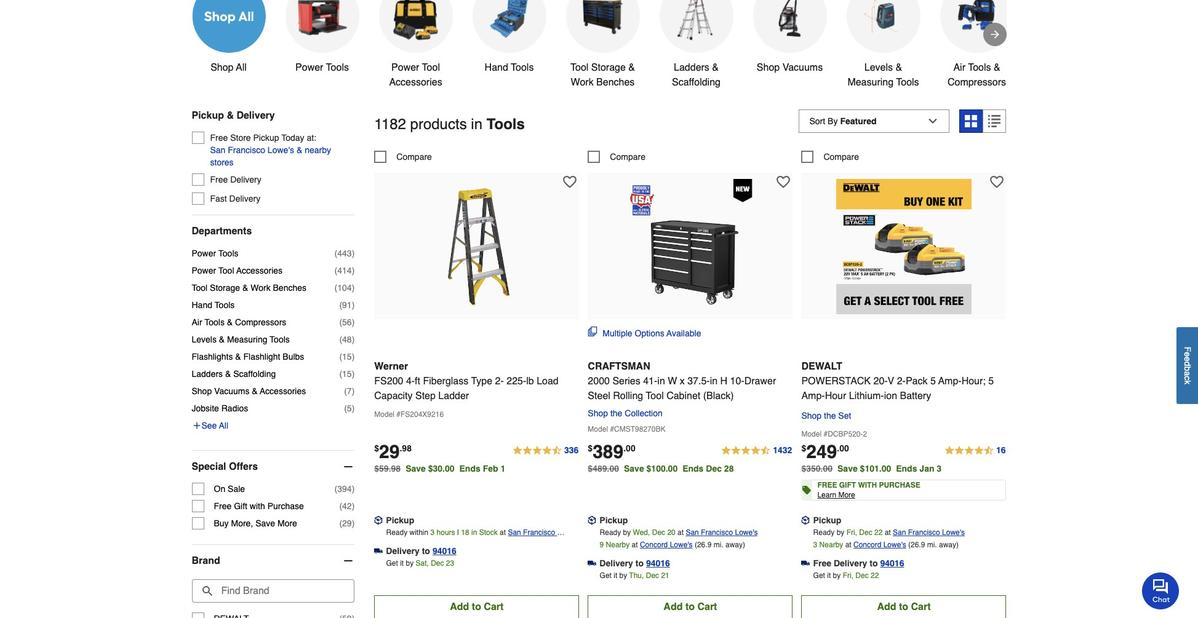 Task type: vqa. For each thing, say whether or not it's contained in the screenshot.
the Ends Jan 3 element
yes



Task type: locate. For each thing, give the bounding box(es) containing it.
by left wed,
[[623, 529, 631, 537]]

1 horizontal spatial model
[[588, 425, 608, 434]]

the left set
[[824, 411, 836, 421]]

Find Brand text field
[[192, 580, 355, 603]]

compare inside 5002905089 element
[[610, 152, 646, 162]]

cmst98270bk
[[614, 425, 666, 434]]

amp- right pack
[[939, 376, 962, 387]]

0 vertical spatial ladders
[[674, 62, 710, 73]]

compare inside 999930398 element
[[397, 152, 432, 162]]

battery
[[900, 391, 931, 402]]

0 horizontal spatial more
[[278, 519, 297, 529]]

concord lowe's button up free delivery to 94016
[[854, 539, 907, 552]]

stock
[[479, 529, 498, 537]]

tool storage & work benches down 'tool storage & work benches' image
[[571, 62, 635, 88]]

16 button
[[944, 444, 1007, 459]]

levels up flashlights
[[192, 335, 217, 345]]

3 ready from the left
[[814, 529, 835, 537]]

delivery up get it by sat, dec 23
[[386, 547, 420, 557]]

2 concord lowe's button from the left
[[854, 539, 907, 552]]

0 vertical spatial vacuums
[[783, 62, 823, 73]]

pickup for get it by fri, dec 22
[[813, 516, 842, 526]]

francisco inside san francisco lowe's & nearby stores
[[228, 145, 265, 155]]

2 (26.9 from the left
[[909, 541, 925, 550]]

shop vacuums button
[[753, 0, 827, 75]]

0 horizontal spatial 2-
[[495, 376, 504, 387]]

san francisco lowe's button down purchase
[[893, 527, 965, 539]]

5 right hour; at right bottom
[[989, 376, 994, 387]]

levels & measuring tools down levels & measuring tools image
[[848, 62, 919, 88]]

1 vertical spatial work
[[251, 283, 271, 293]]

2 2- from the left
[[897, 376, 906, 387]]

) up ( 5 )
[[352, 387, 355, 397]]

shop for shop vacuums
[[757, 62, 780, 73]]

ladders & scaffolding down flashlights & flashlight bulbs
[[192, 370, 276, 379]]

# down 'shop the collection'
[[610, 425, 614, 434]]

$ for 389
[[588, 444, 593, 454]]

3 $ from the left
[[802, 444, 807, 454]]

actual price $249.00 element
[[802, 441, 849, 463]]

2 horizontal spatial san francisco lowe's button
[[893, 527, 965, 539]]

3 compare from the left
[[824, 152, 859, 162]]

0 vertical spatial 22
[[875, 529, 883, 537]]

0 horizontal spatial the
[[611, 409, 623, 419]]

e up b
[[1183, 357, 1193, 362]]

1 vertical spatial scaffolding
[[233, 370, 276, 379]]

was price $350.00 element
[[802, 461, 838, 474]]

shop for shop all
[[211, 62, 234, 73]]

save down free gift with purchase
[[256, 519, 275, 529]]

minus image
[[342, 555, 355, 568]]

san down purchase
[[893, 529, 906, 537]]

1 horizontal spatial storage
[[591, 62, 626, 73]]

ready inside ready by wed, dec 20 at san francisco lowe's 9 nearby at concord lowe's (26.9 mi. away)
[[600, 529, 621, 537]]

hand inside 'button'
[[485, 62, 508, 73]]

0 horizontal spatial add
[[450, 602, 469, 613]]

12 ) from the top
[[352, 502, 355, 512]]

0 horizontal spatial delivery to 94016
[[386, 547, 457, 557]]

add to cart
[[450, 602, 504, 613], [664, 602, 717, 613], [877, 602, 931, 613]]

1 horizontal spatial hand tools
[[485, 62, 534, 73]]

within
[[410, 529, 429, 537]]

1 ready from the left
[[386, 529, 408, 537]]

$ for 249
[[802, 444, 807, 454]]

1 horizontal spatial 5
[[931, 376, 936, 387]]

22 up free delivery to 94016
[[875, 529, 883, 537]]

by left sat,
[[406, 560, 414, 568]]

1 horizontal spatial tool storage & work benches
[[571, 62, 635, 88]]

0 vertical spatial power tool accessories
[[389, 62, 442, 88]]

chat invite button image
[[1143, 572, 1180, 610]]

on
[[214, 485, 225, 494]]

nearby up free delivery to 94016
[[820, 541, 844, 550]]

.00 inside $ 249 .00
[[837, 444, 849, 454]]

get left the thu,
[[600, 572, 612, 581]]

2 away) from the left
[[939, 541, 959, 550]]

pickup up san francisco lowe's & nearby stores
[[253, 133, 279, 143]]

.00
[[624, 444, 636, 454], [837, 444, 849, 454]]

.00 for 389
[[624, 444, 636, 454]]

2 horizontal spatial get
[[814, 572, 825, 581]]

0 vertical spatial amp-
[[939, 376, 962, 387]]

the for lithium-
[[824, 411, 836, 421]]

1 horizontal spatial away)
[[939, 541, 959, 550]]

fri,
[[847, 529, 857, 537], [843, 572, 854, 581]]

41-
[[643, 376, 658, 387]]

94016 button up 23
[[433, 545, 457, 558]]

werner fs200 4-ft fiberglass type 2- 225-lb load capacity step ladder image
[[409, 179, 545, 315]]

it for fri, dec 22
[[828, 572, 831, 581]]

lowe's inside ready within 3 hours | 18 in stock at san francisco lowe's
[[508, 541, 531, 550]]

3 inside ready within 3 hours | 18 in stock at san francisco lowe's
[[431, 529, 435, 537]]

concord lowe's button for 94016
[[640, 539, 693, 552]]

ends dec 28 element
[[683, 464, 739, 474]]

1 compare from the left
[[397, 152, 432, 162]]

0 vertical spatial compressors
[[948, 77, 1007, 88]]

it left the thu,
[[614, 572, 618, 581]]

2 add from the left
[[664, 602, 683, 613]]

truck filled image
[[374, 547, 383, 556], [588, 560, 597, 568]]

2 ( 15 ) from the top
[[339, 370, 355, 379]]

5 ) from the top
[[352, 318, 355, 328]]

delivery to 94016 for sat, dec 23
[[386, 547, 457, 557]]

francisco down store
[[228, 145, 265, 155]]

compressors inside button
[[948, 77, 1007, 88]]

$ inside $ 249 .00
[[802, 444, 807, 454]]

lowe's inside san francisco lowe's & nearby stores
[[268, 145, 294, 155]]

more down purchase
[[278, 519, 297, 529]]

compare for 5002905089 element
[[610, 152, 646, 162]]

free up buy
[[214, 502, 232, 512]]

0 horizontal spatial $
[[374, 444, 379, 454]]

concord down wed,
[[640, 541, 668, 550]]

1182
[[374, 116, 406, 133]]

ladders down flashlights
[[192, 370, 223, 379]]

1 vertical spatial benches
[[273, 283, 307, 293]]

4 ) from the top
[[352, 301, 355, 310]]

336
[[564, 446, 579, 456]]

29 down 42
[[342, 519, 352, 529]]

4.5 stars image containing 1432
[[721, 444, 793, 459]]

0 horizontal spatial levels & measuring tools
[[192, 335, 290, 345]]

storage down departments
[[210, 283, 240, 293]]

2 horizontal spatial add to cart button
[[802, 596, 1007, 619]]

1 horizontal spatial add to cart
[[664, 602, 717, 613]]

( 48 )
[[339, 335, 355, 345]]

1 vertical spatial ( 15 )
[[339, 370, 355, 379]]

2- left 225-
[[495, 376, 504, 387]]

delivery up get it by fri, dec 22
[[834, 559, 868, 569]]

heart outline image
[[563, 175, 577, 189], [777, 175, 791, 189]]

concord inside ready by wed, dec 20 at san francisco lowe's 9 nearby at concord lowe's (26.9 mi. away)
[[640, 541, 668, 550]]

2000
[[588, 376, 610, 387]]

away) inside ready by fri, dec 22 at san francisco lowe's 3 nearby at concord lowe's (26.9 mi. away)
[[939, 541, 959, 550]]

delivery to 94016 up sat,
[[386, 547, 457, 557]]

4.5 stars image containing 16
[[944, 444, 1007, 459]]

dec left "21"
[[646, 572, 659, 581]]

benches
[[597, 77, 635, 88], [273, 283, 307, 293]]

get it by sat, dec 23
[[386, 560, 454, 568]]

1 vertical spatial 29
[[342, 519, 352, 529]]

0 vertical spatial accessories
[[389, 77, 442, 88]]

3 up get it by fri, dec 22
[[814, 541, 818, 550]]

free for free gift with purchase
[[214, 502, 232, 512]]

save for 29
[[406, 464, 426, 474]]

( for air tools & compressors
[[339, 318, 342, 328]]

( for hand tools
[[339, 301, 342, 310]]

shop up model # dcbp520-2
[[802, 411, 822, 421]]

by for get it by fri, dec 22
[[833, 572, 841, 581]]

amp- up "shop the set"
[[802, 391, 825, 402]]

2 horizontal spatial add to cart
[[877, 602, 931, 613]]

list view image
[[989, 115, 1001, 128]]

the up model # cmst98270bk
[[611, 409, 623, 419]]

1 horizontal spatial all
[[236, 62, 247, 73]]

tool storage & work benches down 'departments' element
[[192, 283, 307, 293]]

0 horizontal spatial compare
[[397, 152, 432, 162]]

concord for 94016
[[640, 541, 668, 550]]

ladders inside button
[[674, 62, 710, 73]]

multiple options available link
[[588, 327, 701, 340]]

delivery to 94016 for thu, dec 21
[[600, 559, 670, 569]]

1 add to cart from the left
[[450, 602, 504, 613]]

1 15 from the top
[[342, 352, 352, 362]]

1 concord from the left
[[640, 541, 668, 550]]

94016 for 23
[[433, 547, 457, 557]]

1 e from the top
[[1183, 352, 1193, 357]]

0 horizontal spatial compressors
[[235, 318, 286, 328]]

1 san francisco lowe's button from the left
[[508, 527, 579, 550]]

accessories
[[389, 77, 442, 88], [236, 266, 283, 276], [260, 387, 306, 397]]

more,
[[231, 519, 253, 529]]

1 (26.9 from the left
[[695, 541, 712, 550]]

at inside ready within 3 hours | 18 in stock at san francisco lowe's
[[500, 529, 506, 537]]

1 vertical spatial 15
[[342, 370, 352, 379]]

( 15 ) down 48
[[339, 352, 355, 362]]

0 vertical spatial hand tools
[[485, 62, 534, 73]]

dec inside ready by wed, dec 20 at san francisco lowe's 9 nearby at concord lowe's (26.9 mi. away)
[[652, 529, 665, 537]]

lowe's
[[268, 145, 294, 155], [735, 529, 758, 537], [942, 529, 965, 537], [508, 541, 531, 550], [670, 541, 693, 550], [884, 541, 907, 550]]

by for get it by thu, dec 21
[[620, 572, 627, 581]]

$100.00
[[647, 464, 678, 474]]

was price $489.00 element
[[588, 461, 624, 474]]

2 4.5 stars image from the left
[[721, 444, 793, 459]]

2 .00 from the left
[[837, 444, 849, 454]]

1 mi. from the left
[[714, 541, 724, 550]]

ready inside ready by fri, dec 22 at san francisco lowe's 3 nearby at concord lowe's (26.9 mi. away)
[[814, 529, 835, 537]]

1 horizontal spatial san francisco lowe's button
[[686, 527, 758, 539]]

0 horizontal spatial away)
[[726, 541, 745, 550]]

( for flashlights & flashlight bulbs
[[339, 352, 342, 362]]

2 horizontal spatial ready
[[814, 529, 835, 537]]

0 horizontal spatial san francisco lowe's button
[[508, 527, 579, 550]]

purchase
[[879, 481, 921, 490]]

free delivery
[[210, 175, 261, 185]]

1 horizontal spatial nearby
[[820, 541, 844, 550]]

accessories up products
[[389, 77, 442, 88]]

13 ) from the top
[[352, 519, 355, 529]]

3 left hours at the left bottom
[[431, 529, 435, 537]]

2 horizontal spatial ends
[[896, 464, 918, 474]]

san francisco lowe's button right stock
[[508, 527, 579, 550]]

san francisco lowe's & nearby stores
[[210, 145, 331, 168]]

2 mi. from the left
[[927, 541, 937, 550]]

1 horizontal spatial ladders
[[674, 62, 710, 73]]

delivery up the get it by thu, dec 21
[[600, 559, 633, 569]]

1 horizontal spatial more
[[839, 491, 856, 500]]

fast
[[210, 194, 227, 204]]

departments
[[192, 226, 252, 237]]

$350.00
[[802, 464, 833, 474]]

see
[[202, 421, 217, 431]]

2 add to cart from the left
[[664, 602, 717, 613]]

1 vertical spatial more
[[278, 519, 297, 529]]

1 vertical spatial 3
[[431, 529, 435, 537]]

air inside air tools & compressors button
[[954, 62, 966, 73]]

0 horizontal spatial truck filled image
[[374, 547, 383, 556]]

0 horizontal spatial cart
[[484, 602, 504, 613]]

shop down steel
[[588, 409, 608, 419]]

truck filled image
[[802, 560, 810, 568]]

0 horizontal spatial it
[[400, 560, 404, 568]]

fri, down free delivery to 94016
[[843, 572, 854, 581]]

pickup for get it by thu, dec 21
[[600, 516, 628, 526]]

( for free gift with purchase
[[339, 502, 342, 512]]

francisco down purchase
[[908, 529, 940, 537]]

3 4.5 stars image from the left
[[944, 444, 1007, 459]]

power tools down departments
[[192, 249, 239, 259]]

.00 for 249
[[837, 444, 849, 454]]

model down capacity
[[374, 411, 395, 419]]

10 ) from the top
[[352, 404, 355, 414]]

hand tools inside 'button'
[[485, 62, 534, 73]]

1 ( 15 ) from the top
[[339, 352, 355, 362]]

departments element
[[192, 225, 355, 238]]

2 $ from the left
[[588, 444, 593, 454]]

nearby inside ready by fri, dec 22 at san francisco lowe's 3 nearby at concord lowe's (26.9 mi. away)
[[820, 541, 844, 550]]

5013984689 element
[[802, 151, 859, 163]]

air tools & compressors down arrow right image
[[948, 62, 1007, 88]]

tag filled image
[[803, 482, 812, 499]]

ladders
[[674, 62, 710, 73], [192, 370, 223, 379]]

shop all image
[[192, 0, 266, 53]]

free for free store pickup today at:
[[210, 133, 228, 143]]

1 concord lowe's button from the left
[[640, 539, 693, 552]]

pickup up the 9
[[600, 516, 628, 526]]

radios
[[221, 404, 248, 414]]

1 horizontal spatial ends
[[683, 464, 704, 474]]

389
[[593, 441, 624, 463]]

concord inside ready by fri, dec 22 at san francisco lowe's 3 nearby at concord lowe's (26.9 mi. away)
[[854, 541, 882, 550]]

9 ) from the top
[[352, 387, 355, 397]]

7
[[347, 387, 352, 397]]

0 vertical spatial truck filled image
[[374, 547, 383, 556]]

2 heart outline image from the left
[[777, 175, 791, 189]]

(26.9 inside ready by wed, dec 20 at san francisco lowe's 9 nearby at concord lowe's (26.9 mi. away)
[[695, 541, 712, 550]]

ready for free
[[814, 529, 835, 537]]

with
[[250, 502, 265, 512]]

1 horizontal spatial (26.9
[[909, 541, 925, 550]]

set
[[839, 411, 852, 421]]

free delivery to 94016
[[813, 559, 905, 569]]

2 compare from the left
[[610, 152, 646, 162]]

minus image
[[342, 461, 355, 474]]

arrow right image
[[989, 28, 1001, 41]]

( 104 )
[[335, 283, 355, 293]]

get left sat,
[[386, 560, 398, 568]]

tool storage & work benches inside button
[[571, 62, 635, 88]]

power tool accessories image
[[391, 0, 440, 41]]

levels inside levels & measuring tools
[[865, 62, 893, 73]]

compressors up 'flashlight'
[[235, 318, 286, 328]]

options
[[635, 329, 665, 339]]

94016 button for 23
[[433, 545, 457, 558]]

at
[[500, 529, 506, 537], [678, 529, 684, 537], [885, 529, 891, 537], [632, 541, 638, 550], [846, 541, 852, 550]]

pickup for get it by sat, dec 23
[[386, 516, 414, 526]]

v
[[888, 376, 895, 387]]

shop vacuums
[[757, 62, 823, 73]]

1 horizontal spatial pickup image
[[588, 517, 597, 525]]

2 horizontal spatial add
[[877, 602, 897, 613]]

1 vertical spatial ladders
[[192, 370, 223, 379]]

1 horizontal spatial 29
[[379, 441, 400, 463]]

#
[[397, 411, 401, 419], [610, 425, 614, 434], [824, 430, 828, 439]]

1 horizontal spatial mi.
[[927, 541, 937, 550]]

vacuums inside button
[[783, 62, 823, 73]]

0 vertical spatial levels & measuring tools
[[848, 62, 919, 88]]

94016 up "21"
[[646, 559, 670, 569]]

san right stock
[[508, 529, 521, 537]]

scaffolding inside ladders & scaffolding button
[[672, 77, 721, 88]]

air tools & compressors inside button
[[948, 62, 1007, 88]]

it for thu, dec 21
[[614, 572, 618, 581]]

0 horizontal spatial 94016
[[433, 547, 457, 557]]

2 e from the top
[[1183, 357, 1193, 362]]

)
[[352, 249, 355, 259], [352, 266, 355, 276], [352, 283, 355, 293], [352, 301, 355, 310], [352, 318, 355, 328], [352, 335, 355, 345], [352, 352, 355, 362], [352, 370, 355, 379], [352, 387, 355, 397], [352, 404, 355, 414], [352, 485, 355, 494], [352, 502, 355, 512], [352, 519, 355, 529]]

0 vertical spatial hand
[[485, 62, 508, 73]]

get for get it by thu, dec 21
[[600, 572, 612, 581]]

flashlights
[[192, 352, 233, 362]]

air tools & compressors image
[[953, 0, 1002, 41]]

air tools & compressors
[[948, 62, 1007, 88], [192, 318, 286, 328]]

2- right v
[[897, 376, 906, 387]]

) for jobsite radios
[[352, 404, 355, 414]]

ends up purchase
[[896, 464, 918, 474]]

add down get it by fri, dec 22
[[877, 602, 897, 613]]

mi. inside ready by wed, dec 20 at san francisco lowe's 9 nearby at concord lowe's (26.9 mi. away)
[[714, 541, 724, 550]]

1 2- from the left
[[495, 376, 504, 387]]

drawer
[[745, 376, 776, 387]]

0 horizontal spatial add to cart
[[450, 602, 504, 613]]

.00 inside $ 389 .00
[[624, 444, 636, 454]]

ready up the 9
[[600, 529, 621, 537]]

2 san francisco lowe's button from the left
[[686, 527, 758, 539]]

0 vertical spatial ( 15 )
[[339, 352, 355, 362]]

away) inside ready by wed, dec 20 at san francisco lowe's 9 nearby at concord lowe's (26.9 mi. away)
[[726, 541, 745, 550]]

1 vertical spatial amp-
[[802, 391, 825, 402]]

ends jan 3 element
[[896, 464, 947, 474]]

d
[[1183, 362, 1193, 367]]

dec for get it by fri, dec 22
[[856, 572, 869, 581]]

away) for delivery to 94016
[[726, 541, 745, 550]]

4.5 stars image for 29
[[512, 444, 579, 459]]

2 15 from the top
[[342, 370, 352, 379]]

8 ) from the top
[[352, 370, 355, 379]]

( for levels & measuring tools
[[339, 335, 342, 345]]

15
[[342, 352, 352, 362], [342, 370, 352, 379]]

francisco right "20"
[[701, 529, 733, 537]]

tools inside levels & measuring tools
[[897, 77, 919, 88]]

( for jobsite radios
[[344, 404, 347, 414]]

1 vertical spatial hand tools
[[192, 301, 235, 310]]

by up free delivery to 94016
[[837, 529, 845, 537]]

$ right 1432
[[802, 444, 807, 454]]

94016 down ready by fri, dec 22 at san francisco lowe's 3 nearby at concord lowe's (26.9 mi. away)
[[881, 559, 905, 569]]

delivery
[[237, 110, 275, 121], [230, 175, 261, 185], [229, 194, 261, 204], [386, 547, 420, 557], [600, 559, 633, 569], [834, 559, 868, 569]]

at:
[[307, 133, 316, 143]]

ready down learn
[[814, 529, 835, 537]]

0 horizontal spatial ladders & scaffolding
[[192, 370, 276, 379]]

4.5 stars image
[[512, 444, 579, 459], [721, 444, 793, 459], [944, 444, 1007, 459]]

ready left within
[[386, 529, 408, 537]]

1 horizontal spatial benches
[[597, 77, 635, 88]]

pickup image for get it by sat, dec 23
[[374, 517, 383, 525]]

nearby
[[606, 541, 630, 550], [820, 541, 844, 550]]

san inside ready by fri, dec 22 at san francisco lowe's 3 nearby at concord lowe's (26.9 mi. away)
[[893, 529, 906, 537]]

1 heart outline image from the left
[[563, 175, 577, 189]]

truck filled image for get it by sat, dec 23
[[374, 547, 383, 556]]

$ up was price $59.98 "element"
[[374, 444, 379, 454]]

42
[[342, 502, 352, 512]]

1 .00 from the left
[[624, 444, 636, 454]]

.00 down dcbp520-
[[837, 444, 849, 454]]

vacuums down shop vacuums image in the right top of the page
[[783, 62, 823, 73]]

2 ends from the left
[[683, 464, 704, 474]]

5 down "7"
[[347, 404, 352, 414]]

save for 249
[[838, 464, 858, 474]]

0 vertical spatial tool storage & work benches
[[571, 62, 635, 88]]

power tools inside button
[[296, 62, 349, 73]]

levels
[[865, 62, 893, 73], [192, 335, 217, 345]]

$489.00 save $100.00 ends dec 28
[[588, 464, 734, 474]]

$ inside $ 29 .98
[[374, 444, 379, 454]]

hand tools image
[[485, 0, 534, 41]]

1 vertical spatial air
[[192, 318, 202, 328]]

1 cart from the left
[[484, 602, 504, 613]]

pickup image
[[374, 517, 383, 525], [588, 517, 597, 525]]

compare inside the 5013984689 element
[[824, 152, 859, 162]]

( 7 )
[[344, 387, 355, 397]]

accessories down 'departments' element
[[236, 266, 283, 276]]

2- inside werner fs200 4-ft fiberglass type 2- 225-lb load capacity step ladder
[[495, 376, 504, 387]]

fs200
[[374, 376, 403, 387]]

1 horizontal spatial 94016 button
[[646, 558, 670, 570]]

( 42 )
[[339, 502, 355, 512]]

1 nearby from the left
[[606, 541, 630, 550]]

1 vertical spatial air tools & compressors
[[192, 318, 286, 328]]

1 ) from the top
[[352, 249, 355, 259]]

94016 button for 21
[[646, 558, 670, 570]]

cart
[[484, 602, 504, 613], [698, 602, 717, 613], [911, 602, 931, 613]]

( 443 )
[[335, 249, 355, 259]]

flashlight
[[243, 352, 280, 362]]

add
[[450, 602, 469, 613], [664, 602, 683, 613], [877, 602, 897, 613]]

0 horizontal spatial levels
[[192, 335, 217, 345]]

) for tool storage & work benches
[[352, 283, 355, 293]]

savings save $101.00 element
[[838, 464, 947, 474]]

225-
[[507, 376, 526, 387]]

1 vertical spatial all
[[219, 421, 228, 431]]

94016 button up "21"
[[646, 558, 670, 570]]

tools
[[326, 62, 349, 73], [511, 62, 534, 73], [968, 62, 991, 73], [897, 77, 919, 88], [487, 116, 525, 133], [218, 249, 239, 259], [215, 301, 235, 310], [205, 318, 225, 328], [270, 335, 290, 345]]

hour;
[[962, 376, 986, 387]]

2 horizontal spatial it
[[828, 572, 831, 581]]

1 vertical spatial levels
[[192, 335, 217, 345]]

concord lowe's button
[[640, 539, 693, 552], [854, 539, 907, 552]]

ends left feb
[[460, 464, 481, 474]]

concord lowe's button down "20"
[[640, 539, 693, 552]]

ends for 389
[[683, 464, 704, 474]]

$489.00
[[588, 464, 619, 474]]

1 horizontal spatial 94016
[[646, 559, 670, 569]]

2 concord from the left
[[854, 541, 882, 550]]

get down free delivery to 94016
[[814, 572, 825, 581]]

1 horizontal spatial measuring
[[848, 77, 894, 88]]

0 horizontal spatial hand
[[192, 301, 212, 310]]

1 horizontal spatial cart
[[698, 602, 717, 613]]

2
[[863, 430, 867, 439]]

by down free delivery to 94016
[[833, 572, 841, 581]]

compressors up grid view icon
[[948, 77, 1007, 88]]

shop the collection link
[[588, 409, 668, 419]]

nearby inside ready by wed, dec 20 at san francisco lowe's 9 nearby at concord lowe's (26.9 mi. away)
[[606, 541, 630, 550]]

1 4.5 stars image from the left
[[512, 444, 579, 459]]

plus image
[[192, 421, 202, 431]]

in inside ready within 3 hours | 18 in stock at san francisco lowe's
[[472, 529, 477, 537]]

francisco right stock
[[523, 529, 555, 537]]

3 ) from the top
[[352, 283, 355, 293]]

air down air tools & compressors image
[[954, 62, 966, 73]]

3 right jan
[[937, 464, 942, 474]]

(
[[335, 249, 338, 259], [335, 266, 338, 276], [335, 283, 338, 293], [339, 301, 342, 310], [339, 318, 342, 328], [339, 335, 342, 345], [339, 352, 342, 362], [339, 370, 342, 379], [344, 387, 347, 397], [344, 404, 347, 414], [335, 485, 338, 494], [339, 502, 342, 512], [339, 519, 342, 529]]

( for shop vacuums & accessories
[[344, 387, 347, 397]]

0 horizontal spatial ready
[[386, 529, 408, 537]]

ladders & scaffolding inside button
[[672, 62, 721, 88]]

1 vertical spatial vacuums
[[214, 387, 250, 397]]

get
[[386, 560, 398, 568], [600, 572, 612, 581], [814, 572, 825, 581]]

2 pickup image from the left
[[588, 517, 597, 525]]

h
[[721, 376, 728, 387]]

28
[[724, 464, 734, 474]]

san right "20"
[[686, 529, 699, 537]]

1 horizontal spatial power tool accessories
[[389, 62, 442, 88]]

$ right 336
[[588, 444, 593, 454]]

& inside tool storage & work benches
[[629, 62, 635, 73]]

2 horizontal spatial cart
[[911, 602, 931, 613]]

( for ladders & scaffolding
[[339, 370, 342, 379]]

1 vertical spatial delivery to 94016
[[600, 559, 670, 569]]

shop inside button
[[211, 62, 234, 73]]

shop up jobsite
[[192, 387, 212, 397]]

2 add to cart button from the left
[[588, 596, 793, 619]]

save for 389
[[624, 464, 644, 474]]

(26.9
[[695, 541, 712, 550], [909, 541, 925, 550]]

tool inside button
[[571, 62, 589, 73]]

savings save $30.00 element
[[406, 464, 510, 474]]

0 vertical spatial delivery to 94016
[[386, 547, 457, 557]]

) down 42
[[352, 519, 355, 529]]

1 horizontal spatial levels
[[865, 62, 893, 73]]

3 san francisco lowe's button from the left
[[893, 527, 965, 539]]

(26.9 inside ready by fri, dec 22 at san francisco lowe's 3 nearby at concord lowe's (26.9 mi. away)
[[909, 541, 925, 550]]

savings save $100.00 element
[[624, 464, 739, 474]]

0 vertical spatial all
[[236, 62, 247, 73]]

see all
[[202, 421, 228, 431]]

mi. for delivery to 94016
[[714, 541, 724, 550]]

4.5 stars image containing 336
[[512, 444, 579, 459]]

7 ) from the top
[[352, 352, 355, 362]]

save down .98
[[406, 464, 426, 474]]

ends right $100.00
[[683, 464, 704, 474]]

1 $ from the left
[[374, 444, 379, 454]]

get for get it by fri, dec 22
[[814, 572, 825, 581]]

work
[[571, 77, 594, 88], [251, 283, 271, 293]]

&
[[629, 62, 635, 73], [712, 62, 719, 73], [896, 62, 903, 73], [994, 62, 1001, 73], [227, 110, 234, 121], [297, 145, 302, 155], [243, 283, 248, 293], [227, 318, 233, 328], [219, 335, 225, 345], [235, 352, 241, 362], [225, 370, 231, 379], [252, 387, 258, 397]]

1 horizontal spatial air
[[954, 62, 966, 73]]

1 horizontal spatial it
[[614, 572, 618, 581]]

0 vertical spatial 3
[[937, 464, 942, 474]]

dec left "20"
[[652, 529, 665, 537]]

power tools down power tools image
[[296, 62, 349, 73]]

2 cart from the left
[[698, 602, 717, 613]]

6 ) from the top
[[352, 335, 355, 345]]

0 horizontal spatial get
[[386, 560, 398, 568]]

2 ) from the top
[[352, 266, 355, 276]]

1 add from the left
[[450, 602, 469, 613]]

) up ( 42 )
[[352, 485, 355, 494]]

2 nearby from the left
[[820, 541, 844, 550]]

$ inside $ 389 .00
[[588, 444, 593, 454]]

2 horizontal spatial 94016 button
[[881, 558, 905, 570]]

in right 18
[[472, 529, 477, 537]]

pickup up within
[[386, 516, 414, 526]]

0 horizontal spatial power tools
[[192, 249, 239, 259]]

3 ends from the left
[[896, 464, 918, 474]]

1 pickup image from the left
[[374, 517, 383, 525]]

hand tools button
[[472, 0, 546, 75]]

tool inside craftsman 2000 series 41-in w x 37.5-in h 10-drawer steel rolling tool cabinet (black)
[[646, 391, 664, 402]]

2 ready from the left
[[600, 529, 621, 537]]

22 down free delivery to 94016
[[871, 572, 879, 581]]

94016 button down ready by fri, dec 22 at san francisco lowe's 3 nearby at concord lowe's (26.9 mi. away)
[[881, 558, 905, 570]]

tool storage & work benches image
[[578, 0, 628, 41]]

ready within 3 hours | 18 in stock at san francisco lowe's
[[386, 529, 557, 550]]

0 vertical spatial 15
[[342, 352, 352, 362]]

all right see
[[219, 421, 228, 431]]

0 horizontal spatial mi.
[[714, 541, 724, 550]]

shop down shop vacuums image in the right top of the page
[[757, 62, 780, 73]]

1 away) from the left
[[726, 541, 745, 550]]

actual price $389.00 element
[[588, 441, 636, 463]]

benches inside tool storage & work benches
[[597, 77, 635, 88]]

tool
[[422, 62, 440, 73], [571, 62, 589, 73], [218, 266, 234, 276], [192, 283, 208, 293], [646, 391, 664, 402]]

shop inside button
[[757, 62, 780, 73]]

1 ends from the left
[[460, 464, 481, 474]]

11 ) from the top
[[352, 485, 355, 494]]

mi. inside ready by fri, dec 22 at san francisco lowe's 3 nearby at concord lowe's (26.9 mi. away)
[[927, 541, 937, 550]]

( for power tools
[[335, 249, 338, 259]]

mi.
[[714, 541, 724, 550], [927, 541, 937, 550]]

.98
[[400, 444, 412, 454]]

concord lowe's button for to
[[854, 539, 907, 552]]

levels down levels & measuring tools image
[[865, 62, 893, 73]]



Task type: describe. For each thing, give the bounding box(es) containing it.
learn
[[818, 491, 837, 500]]

nearby
[[305, 145, 331, 155]]

shop all button
[[192, 0, 266, 75]]

free gift with purchase
[[214, 502, 304, 512]]

94016 for 21
[[646, 559, 670, 569]]

2 vertical spatial accessories
[[260, 387, 306, 397]]

1 vertical spatial compressors
[[235, 318, 286, 328]]

1 vertical spatial 22
[[871, 572, 879, 581]]

lithium-
[[849, 391, 884, 402]]

model for powerstack 20-v 2-pack 5 amp-hour; 5 amp-hour lithium-ion battery
[[802, 430, 822, 439]]

fri, inside ready by fri, dec 22 at san francisco lowe's 3 nearby at concord lowe's (26.9 mi. away)
[[847, 529, 857, 537]]

) for power tools
[[352, 249, 355, 259]]

22 inside ready by fri, dec 22 at san francisco lowe's 3 nearby at concord lowe's (26.9 mi. away)
[[875, 529, 883, 537]]

hour
[[825, 391, 847, 402]]

1 vertical spatial hand
[[192, 301, 212, 310]]

999930398 element
[[374, 151, 432, 163]]

20
[[668, 529, 676, 537]]

ends for 249
[[896, 464, 918, 474]]

model # cmst98270bk
[[588, 425, 666, 434]]

powerstack
[[802, 376, 871, 387]]

buy
[[214, 519, 229, 529]]

3 inside ready by fri, dec 22 at san francisco lowe's 3 nearby at concord lowe's (26.9 mi. away)
[[814, 541, 818, 550]]

) for levels & measuring tools
[[352, 335, 355, 345]]

sale
[[228, 485, 245, 494]]

delivery down free delivery
[[229, 194, 261, 204]]

model for 2000 series 41-in w x 37.5-in h 10-drawer steel rolling tool cabinet (black)
[[588, 425, 608, 434]]

dec for get it by thu, dec 21
[[646, 572, 659, 581]]

vacuums for shop vacuums & accessories
[[214, 387, 250, 397]]

$ 29 .98
[[374, 441, 412, 463]]

nearby for delivery
[[606, 541, 630, 550]]

f e e d b a c k button
[[1177, 328, 1199, 405]]

15 for ladders & scaffolding
[[342, 370, 352, 379]]

( 394 )
[[335, 485, 355, 494]]

1 vertical spatial storage
[[210, 283, 240, 293]]

414
[[338, 266, 352, 276]]

pickup up stores
[[192, 110, 224, 121]]

) for buy more, save more
[[352, 519, 355, 529]]

ladder
[[439, 391, 469, 402]]

) for on sale
[[352, 485, 355, 494]]

29 for $ 29 .98
[[379, 441, 400, 463]]

get it by thu, dec 21
[[600, 572, 670, 581]]

air tools & compressors button
[[940, 0, 1014, 90]]

get it by fri, dec 22
[[814, 572, 879, 581]]

4.5 stars image for 249
[[944, 444, 1007, 459]]

brand
[[192, 556, 220, 567]]

ready for delivery
[[600, 529, 621, 537]]

2- inside dewalt powerstack 20-v 2-pack 5 amp-hour; 5 amp-hour lithium-ion battery
[[897, 376, 906, 387]]

ready by fri, dec 22 at san francisco lowe's 3 nearby at concord lowe's (26.9 mi. away)
[[814, 529, 965, 550]]

shop for shop the collection
[[588, 409, 608, 419]]

san francisco lowe's button for free delivery to
[[893, 527, 965, 539]]

actual price $29.98 element
[[374, 441, 412, 463]]

& inside ladders & scaffolding
[[712, 62, 719, 73]]

2 horizontal spatial 5
[[989, 376, 994, 387]]

werner fs200 4-ft fiberglass type 2- 225-lb load capacity step ladder
[[374, 361, 559, 402]]

with
[[858, 481, 877, 490]]

f
[[1183, 347, 1193, 352]]

pickup & delivery
[[192, 110, 275, 121]]

( 15 ) for ladders & scaffolding
[[339, 370, 355, 379]]

$ for 29
[[374, 444, 379, 454]]

29 for ( 29 )
[[342, 519, 352, 529]]

by inside ready by fri, dec 22 at san francisco lowe's 3 nearby at concord lowe's (26.9 mi. away)
[[837, 529, 845, 537]]

# for 2000 series 41-in w x 37.5-in h 10-drawer steel rolling tool cabinet (black)
[[610, 425, 614, 434]]

shop the set link
[[802, 409, 852, 424]]

1 horizontal spatial amp-
[[939, 376, 962, 387]]

dewalt powerstack 20-v 2-pack 5 amp-hour; 5 amp-hour lithium-ion battery
[[802, 361, 994, 402]]

away) for free delivery to 94016
[[939, 541, 959, 550]]

by for get it by sat, dec 23
[[406, 560, 414, 568]]

dec inside ready by fri, dec 22 at san francisco lowe's 3 nearby at concord lowe's (26.9 mi. away)
[[860, 529, 873, 537]]

san francisco lowe's button for delivery to
[[686, 527, 758, 539]]

sat,
[[416, 560, 429, 568]]

dec for get it by sat, dec 23
[[431, 560, 444, 568]]

c
[[1183, 376, 1193, 381]]

( for tool storage & work benches
[[335, 283, 338, 293]]

1 add to cart button from the left
[[374, 596, 579, 619]]

ft
[[415, 376, 420, 387]]

94016 button for 22
[[881, 558, 905, 570]]

0 horizontal spatial 5
[[347, 404, 352, 414]]

the for steel
[[611, 409, 623, 419]]

394
[[338, 485, 352, 494]]

pack
[[906, 376, 928, 387]]

( for buy more, save more
[[339, 519, 342, 529]]

20-
[[874, 376, 888, 387]]

& inside san francisco lowe's & nearby stores
[[297, 145, 302, 155]]

power tool accessories inside button
[[389, 62, 442, 88]]

) for power tool accessories
[[352, 266, 355, 276]]

was price $59.98 element
[[374, 461, 406, 474]]

more inside the free gift with purchase learn more
[[839, 491, 856, 500]]

tools inside 'button'
[[511, 62, 534, 73]]

special
[[192, 462, 226, 473]]

1 vertical spatial ladders & scaffolding
[[192, 370, 276, 379]]

( for power tool accessories
[[335, 266, 338, 276]]

concord for to
[[854, 541, 882, 550]]

0 horizontal spatial #
[[397, 411, 401, 419]]

by inside ready by wed, dec 20 at san francisco lowe's 9 nearby at concord lowe's (26.9 mi. away)
[[623, 529, 631, 537]]

(black)
[[703, 391, 734, 402]]

levels & measuring tools inside button
[[848, 62, 919, 88]]

ion
[[884, 391, 898, 402]]

series
[[613, 376, 641, 387]]

0 horizontal spatial air
[[192, 318, 202, 328]]

3 cart from the left
[[911, 602, 931, 613]]

san inside ready by wed, dec 20 at san francisco lowe's 9 nearby at concord lowe's (26.9 mi. away)
[[686, 529, 699, 537]]

dec for $489.00 save $100.00 ends dec 28
[[706, 464, 722, 474]]

san inside ready within 3 hours | 18 in stock at san francisco lowe's
[[508, 529, 521, 537]]

37.5-
[[688, 376, 710, 387]]

pickup image
[[802, 517, 810, 525]]

$59.98
[[374, 464, 401, 474]]

pickup image for get it by thu, dec 21
[[588, 517, 597, 525]]

443
[[338, 249, 352, 259]]

ready inside ready within 3 hours | 18 in stock at san francisco lowe's
[[386, 529, 408, 537]]

vacuums for shop vacuums
[[783, 62, 823, 73]]

& inside levels & measuring tools
[[896, 62, 903, 73]]

a
[[1183, 372, 1193, 376]]

flashlights & flashlight bulbs
[[192, 352, 304, 362]]

tool inside button
[[422, 62, 440, 73]]

gift
[[840, 481, 856, 490]]

ready by wed, dec 20 at san francisco lowe's 9 nearby at concord lowe's (26.9 mi. away)
[[600, 529, 758, 550]]

3 add from the left
[[877, 602, 897, 613]]

( for on sale
[[335, 485, 338, 494]]

special offers button
[[192, 451, 355, 483]]

load
[[537, 376, 559, 387]]

fiberglass
[[423, 376, 469, 387]]

get for get it by sat, dec 23
[[386, 560, 398, 568]]

1 vertical spatial accessories
[[236, 266, 283, 276]]

) for shop vacuums & accessories
[[352, 387, 355, 397]]

compare for the 5013984689 element at the top right
[[824, 152, 859, 162]]

336 button
[[512, 444, 579, 459]]

francisco inside ready by wed, dec 20 at san francisco lowe's 9 nearby at concord lowe's (26.9 mi. away)
[[701, 529, 733, 537]]

( 91 )
[[339, 301, 355, 310]]

shop for shop vacuums & accessories
[[192, 387, 212, 397]]

cabinet
[[667, 391, 701, 402]]

48
[[342, 335, 352, 345]]

ladders & scaffolding image
[[672, 0, 721, 41]]

249
[[807, 441, 837, 463]]

all for shop all
[[236, 62, 247, 73]]

1 vertical spatial levels & measuring tools
[[192, 335, 290, 345]]

power tools image
[[298, 0, 347, 41]]

steel
[[588, 391, 611, 402]]

feb
[[483, 464, 498, 474]]

) for hand tools
[[352, 301, 355, 310]]

in right products
[[471, 116, 483, 133]]

shop for shop the set
[[802, 411, 822, 421]]

jobsite radios
[[192, 404, 248, 414]]

) for ladders & scaffolding
[[352, 370, 355, 379]]

( 56 )
[[339, 318, 355, 328]]

hours
[[437, 529, 455, 537]]

0 horizontal spatial model
[[374, 411, 395, 419]]

heart outline image
[[991, 175, 1004, 189]]

4.5 stars image for 389
[[721, 444, 793, 459]]

0 horizontal spatial amp-
[[802, 391, 825, 402]]

( 29 )
[[339, 519, 355, 529]]

nearby for free
[[820, 541, 844, 550]]

21
[[661, 572, 670, 581]]

in left h
[[710, 376, 718, 387]]

work inside button
[[571, 77, 594, 88]]

ends feb 1 element
[[460, 464, 510, 474]]

) for free gift with purchase
[[352, 502, 355, 512]]

all for see all
[[219, 421, 228, 431]]

k
[[1183, 381, 1193, 385]]

2 horizontal spatial 94016
[[881, 559, 905, 569]]

dcbp520-
[[828, 430, 863, 439]]

10-
[[730, 376, 745, 387]]

measuring inside levels & measuring tools
[[848, 77, 894, 88]]

1432 button
[[721, 444, 793, 459]]

3 add to cart button from the left
[[802, 596, 1007, 619]]

grid view image
[[966, 115, 978, 128]]

francisco inside ready within 3 hours | 18 in stock at san francisco lowe's
[[523, 529, 555, 537]]

delivery up 'fast delivery'
[[230, 175, 261, 185]]

levels & measuring tools image
[[859, 0, 908, 41]]

products
[[410, 116, 467, 133]]

purchase
[[268, 502, 304, 512]]

compare for 999930398 element
[[397, 152, 432, 162]]

offers
[[229, 462, 258, 473]]

0 horizontal spatial tool storage & work benches
[[192, 283, 307, 293]]

bulbs
[[283, 352, 304, 362]]

it for sat, dec 23
[[400, 560, 404, 568]]

1 vertical spatial power tool accessories
[[192, 266, 283, 276]]

free right truck filled icon
[[813, 559, 832, 569]]

thu,
[[629, 572, 644, 581]]

) for flashlights & flashlight bulbs
[[352, 352, 355, 362]]

power tool accessories button
[[379, 0, 453, 90]]

0 horizontal spatial benches
[[273, 283, 307, 293]]

craftsman 2000 series 41-in w x 37.5-in h 10-drawer steel rolling tool cabinet (black) image
[[623, 179, 758, 315]]

0 horizontal spatial scaffolding
[[233, 370, 276, 379]]

1
[[501, 464, 506, 474]]

$30.00
[[428, 464, 455, 474]]

9
[[600, 541, 604, 550]]

francisco inside ready by fri, dec 22 at san francisco lowe's 3 nearby at concord lowe's (26.9 mi. away)
[[908, 529, 940, 537]]

mi. for free delivery to 94016
[[927, 541, 937, 550]]

$ 249 .00
[[802, 441, 849, 463]]

ladders & scaffolding button
[[660, 0, 733, 90]]

storage inside button
[[591, 62, 626, 73]]

delivery up free store pickup today at:
[[237, 110, 275, 121]]

# for powerstack 20-v 2-pack 5 amp-hour; 5 amp-hour lithium-ion battery
[[824, 430, 828, 439]]

available
[[667, 329, 701, 339]]

15 for flashlights & flashlight bulbs
[[342, 352, 352, 362]]

werner
[[374, 361, 408, 372]]

accessories inside button
[[389, 77, 442, 88]]

dewalt powerstack 20-v 2-pack 5 amp-hour; 5 amp-hour lithium-ion battery image
[[837, 179, 972, 315]]

) for air tools & compressors
[[352, 318, 355, 328]]

0 horizontal spatial air tools & compressors
[[192, 318, 286, 328]]

( 15 ) for flashlights & flashlight bulbs
[[339, 352, 355, 362]]

4-
[[406, 376, 415, 387]]

0 horizontal spatial measuring
[[227, 335, 267, 345]]

truck filled image for get it by thu, dec 21
[[588, 560, 597, 568]]

ends for 29
[[460, 464, 481, 474]]

1 vertical spatial fri,
[[843, 572, 854, 581]]

5002905089 element
[[588, 151, 646, 163]]

$350.00 save $101.00 ends jan 3
[[802, 464, 942, 474]]

3 add to cart from the left
[[877, 602, 931, 613]]

shop all
[[211, 62, 247, 73]]

free for free delivery
[[210, 175, 228, 185]]

san inside san francisco lowe's & nearby stores
[[210, 145, 226, 155]]

$101.00
[[860, 464, 892, 474]]

special offers
[[192, 462, 258, 473]]

(26.9 for delivery to 94016
[[695, 541, 712, 550]]

free store pickup today at:
[[210, 133, 316, 143]]

in left 'w'
[[658, 376, 665, 387]]

shop vacuums image
[[765, 0, 815, 41]]

2 horizontal spatial 3
[[937, 464, 942, 474]]

wed,
[[633, 529, 650, 537]]

0 horizontal spatial work
[[251, 283, 271, 293]]

91
[[342, 301, 352, 310]]

(26.9 for free delivery to 94016
[[909, 541, 925, 550]]



